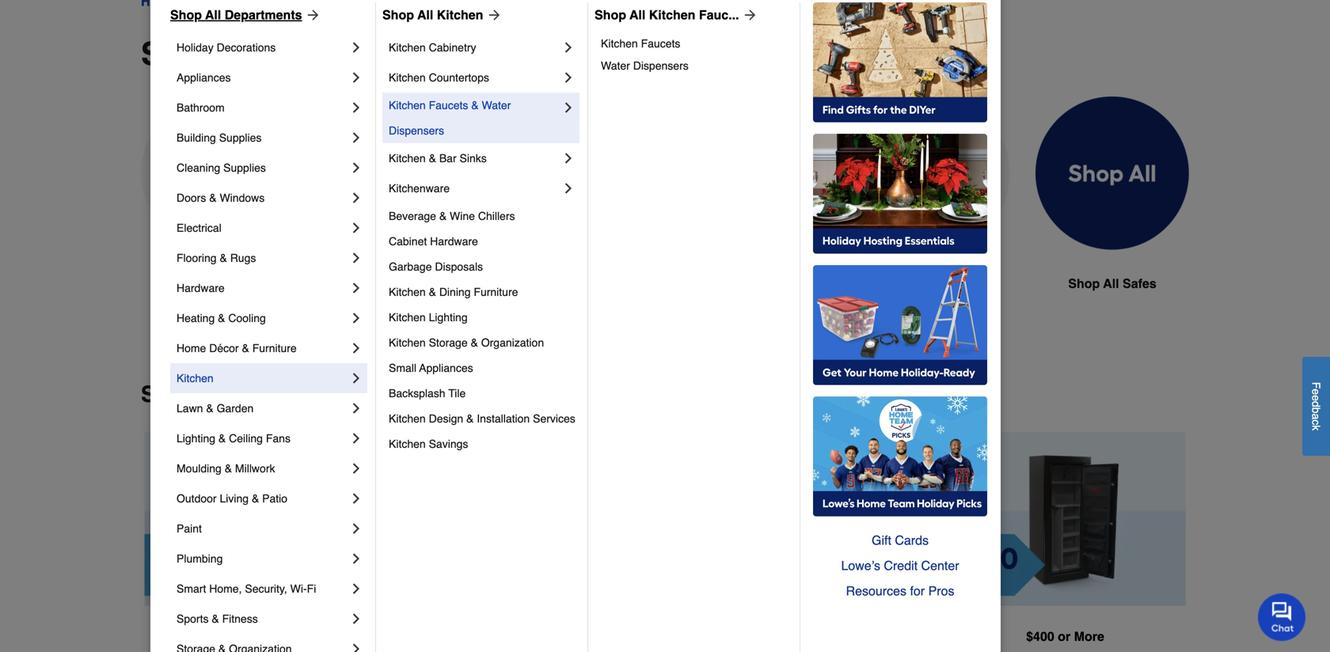 Task type: vqa. For each thing, say whether or not it's contained in the screenshot.
& within Kitchen Faucets & Water Dispensers
yes



Task type: locate. For each thing, give the bounding box(es) containing it.
moulding
[[177, 463, 222, 475]]

& left patio
[[252, 493, 259, 505]]

heating & cooling
[[177, 312, 266, 325]]

3 shop from the left
[[595, 8, 627, 22]]

1 vertical spatial home
[[177, 342, 206, 355]]

small
[[389, 362, 417, 375]]

e up b
[[1310, 395, 1323, 401]]

appliances down storage
[[419, 362, 473, 375]]

savings
[[429, 438, 468, 451]]

0 vertical spatial supplies
[[219, 131, 262, 144]]

chevron right image for outdoor living & patio
[[349, 491, 364, 507]]

arrow right image up holiday decorations link
[[302, 7, 321, 23]]

0 vertical spatial shop
[[1069, 276, 1100, 291]]

chevron right image for sports & fitness
[[349, 611, 364, 627]]

0 horizontal spatial furniture
[[252, 342, 297, 355]]

supplies
[[219, 131, 262, 144], [223, 162, 266, 174]]

1 horizontal spatial shop
[[1069, 276, 1100, 291]]

appliances link
[[177, 63, 349, 93]]

1 horizontal spatial faucets
[[641, 37, 681, 50]]

1 horizontal spatial lighting
[[429, 311, 468, 324]]

0 horizontal spatial dispensers
[[389, 124, 444, 137]]

furniture for kitchen & dining furniture
[[474, 286, 518, 299]]

f e e d b a c k
[[1310, 382, 1323, 431]]

& left rugs
[[220, 252, 227, 265]]

faucets inside kitchen faucets & water dispensers
[[429, 99, 468, 112]]

1 horizontal spatial home
[[540, 276, 575, 291]]

all for shop all safes
[[1104, 276, 1120, 291]]

0 vertical spatial water
[[601, 59, 630, 72]]

chevron right image for electrical
[[349, 220, 364, 236]]

arrow right image up 'kitchen faucets' link
[[739, 7, 758, 23]]

fi
[[307, 583, 316, 596]]

& inside "link"
[[219, 432, 226, 445]]

f e e d b a c k button
[[1303, 357, 1331, 456]]

0 vertical spatial appliances
[[177, 71, 231, 84]]

shop
[[1069, 276, 1100, 291], [141, 382, 196, 408]]

sinks
[[460, 152, 487, 165]]

garbage disposals
[[389, 261, 483, 273]]

kitchen for kitchen savings
[[389, 438, 426, 451]]

0 horizontal spatial home
[[177, 342, 206, 355]]

kitchen up kitchenware
[[389, 152, 426, 165]]

chevron right image for kitchen
[[349, 371, 364, 387]]

1 horizontal spatial appliances
[[419, 362, 473, 375]]

home
[[540, 276, 575, 291], [177, 342, 206, 355]]

chevron right image for lighting & ceiling fans
[[349, 431, 364, 447]]

water down "kitchen countertops" link
[[482, 99, 511, 112]]

fauc...
[[699, 8, 739, 22]]

kitchen down the kitchen cabinetry
[[389, 71, 426, 84]]

hardware down flooring
[[177, 282, 225, 295]]

2 horizontal spatial shop
[[595, 8, 627, 22]]

2 arrow right image from the left
[[739, 7, 758, 23]]

& left millwork
[[225, 463, 232, 475]]

lawn & garden
[[177, 402, 254, 415]]

kitchen up lawn
[[177, 372, 214, 385]]

beverage
[[389, 210, 436, 223]]

chevron right image
[[349, 70, 364, 86], [561, 100, 577, 116], [561, 150, 577, 166], [349, 220, 364, 236], [349, 280, 364, 296], [349, 310, 364, 326], [349, 371, 364, 387], [349, 401, 364, 417], [349, 461, 364, 477], [349, 491, 364, 507], [349, 521, 364, 537], [349, 551, 364, 567]]

1 vertical spatial shop
[[141, 382, 196, 408]]

kitchen for kitchen countertops
[[389, 71, 426, 84]]

plumbing
[[177, 553, 223, 566]]

furniture inside home décor & furniture link
[[252, 342, 297, 355]]

&
[[472, 99, 479, 112], [429, 152, 436, 165], [209, 192, 217, 204], [439, 210, 447, 223], [220, 252, 227, 265], [429, 286, 436, 299], [218, 312, 225, 325], [471, 337, 478, 349], [242, 342, 249, 355], [206, 402, 214, 415], [467, 413, 474, 425], [219, 432, 226, 445], [225, 463, 232, 475], [252, 493, 259, 505], [212, 613, 219, 626]]

a black honeywell chest safe with the top open. image
[[678, 97, 832, 250]]

home for home safes
[[540, 276, 575, 291]]

decorations
[[217, 41, 276, 54]]

outdoor
[[177, 493, 217, 505]]

cleaning supplies link
[[177, 153, 349, 183]]

smart home, security, wi-fi
[[177, 583, 316, 596]]

& left bar
[[429, 152, 436, 165]]

0 horizontal spatial hardware
[[177, 282, 225, 295]]

b
[[1310, 407, 1323, 414]]

sports
[[177, 613, 209, 626]]

lawn & garden link
[[177, 394, 349, 424]]

smart home, security, wi-fi link
[[177, 574, 349, 604]]

chevron right image for home décor & furniture
[[349, 341, 364, 356]]

building
[[177, 131, 216, 144]]

kitchen up small
[[389, 337, 426, 349]]

1 horizontal spatial dispensers
[[633, 59, 689, 72]]

chevron right image for doors & windows
[[349, 190, 364, 206]]

chevron right image for cleaning supplies
[[349, 160, 364, 176]]

1 vertical spatial dispensers
[[389, 124, 444, 137]]

kitchen & dining furniture
[[389, 286, 518, 299]]

cleaning
[[177, 162, 220, 174]]

lawn
[[177, 402, 203, 415]]

electrical link
[[177, 213, 349, 243]]

1 horizontal spatial arrow right image
[[739, 7, 758, 23]]

$99
[[230, 630, 251, 644]]

shop inside shop all safes link
[[1069, 276, 1100, 291]]

0 horizontal spatial appliances
[[177, 71, 231, 84]]

furniture inside the kitchen & dining furniture link
[[474, 286, 518, 299]]

lighting up "moulding"
[[177, 432, 215, 445]]

fireproof safes
[[171, 276, 264, 291]]

$400 or
[[1027, 630, 1071, 644]]

safes
[[141, 36, 226, 72], [230, 276, 264, 291], [394, 276, 428, 291], [578, 276, 612, 291], [930, 276, 963, 291], [1123, 276, 1157, 291], [203, 382, 262, 408]]

appliances
[[177, 71, 231, 84], [419, 362, 473, 375]]

backsplash
[[389, 387, 446, 400]]

1 horizontal spatial hardware
[[430, 235, 478, 248]]

kitchen for kitchen & bar sinks
[[389, 152, 426, 165]]

1 horizontal spatial water
[[601, 59, 630, 72]]

hardware down beverage & wine chillers
[[430, 235, 478, 248]]

$400 or more. image
[[945, 433, 1187, 607]]

gun
[[365, 276, 391, 291]]

chevron right image for hardware
[[349, 280, 364, 296]]

& left ceiling
[[219, 432, 226, 445]]

doors & windows link
[[177, 183, 349, 213]]

shop safes by price
[[141, 382, 354, 408]]

arrow right image
[[302, 7, 321, 23], [739, 7, 758, 23]]

shop all departments
[[170, 8, 302, 22]]

& left "cooling"
[[218, 312, 225, 325]]

lighting up storage
[[429, 311, 468, 324]]

millwork
[[235, 463, 275, 475]]

0 horizontal spatial lighting
[[177, 432, 215, 445]]

price
[[300, 382, 354, 408]]

lighting & ceiling fans
[[177, 432, 291, 445]]

kitchen for kitchen design & installation services
[[389, 413, 426, 425]]

flooring & rugs
[[177, 252, 256, 265]]

kitchen down 'backsplash'
[[389, 413, 426, 425]]

furniture up "kitchen lighting" link
[[474, 286, 518, 299]]

e up d
[[1310, 389, 1323, 395]]

lighting
[[429, 311, 468, 324], [177, 432, 215, 445]]

0 vertical spatial hardware
[[430, 235, 478, 248]]

décor
[[209, 342, 239, 355]]

home for home décor & furniture
[[177, 342, 206, 355]]

0 vertical spatial lighting
[[429, 311, 468, 324]]

kitchen down shop all kitchen
[[389, 41, 426, 54]]

0 vertical spatial dispensers
[[633, 59, 689, 72]]

dispensers up kitchen & bar sinks
[[389, 124, 444, 137]]

for
[[910, 584, 925, 599]]

kitchen design & installation services
[[389, 413, 576, 425]]

cleaning supplies
[[177, 162, 266, 174]]

safes inside gun safes link
[[394, 276, 428, 291]]

water dispensers
[[601, 59, 689, 72]]

$200 – $400
[[764, 630, 834, 645]]

building supplies
[[177, 131, 262, 144]]

resources for pros link
[[813, 579, 988, 604]]

shop for shop all safes
[[1069, 276, 1100, 291]]

1 vertical spatial supplies
[[223, 162, 266, 174]]

appliances up the bathroom
[[177, 71, 231, 84]]

kitchenware
[[389, 182, 450, 195]]

kitchen storage & organization
[[389, 337, 544, 349]]

holiday
[[177, 41, 214, 54]]

0 horizontal spatial water
[[482, 99, 511, 112]]

kitchen down kitchen countertops
[[389, 99, 426, 112]]

by
[[268, 382, 294, 408]]

kitchen down gun safes
[[389, 311, 426, 324]]

kitchen up cabinetry
[[437, 8, 483, 22]]

bar
[[439, 152, 457, 165]]

kitchen for kitchen faucets & water dispensers
[[389, 99, 426, 112]]

chevron right image for plumbing
[[349, 551, 364, 567]]

faucets for kitchen faucets
[[641, 37, 681, 50]]

1 vertical spatial furniture
[[252, 342, 297, 355]]

1 vertical spatial water
[[482, 99, 511, 112]]

kitchen up water dispensers
[[601, 37, 638, 50]]

furniture up the kitchen link
[[252, 342, 297, 355]]

& down "kitchen countertops" link
[[472, 99, 479, 112]]

$200 to $400. image
[[678, 433, 920, 607]]

& right storage
[[471, 337, 478, 349]]

0 horizontal spatial arrow right image
[[302, 7, 321, 23]]

chevron right image for moulding & millwork
[[349, 461, 364, 477]]

$400 or more
[[1027, 630, 1105, 644]]

chevron right image for building supplies
[[349, 130, 364, 146]]

kitchen faucets link
[[601, 32, 789, 55]]

kitchen for kitchen & dining furniture
[[389, 286, 426, 299]]

faucets up water dispensers
[[641, 37, 681, 50]]

water inside "link"
[[601, 59, 630, 72]]

kitchen & dining furniture link
[[389, 280, 577, 305]]

a black sentrysafe fireproof safe. image
[[141, 97, 295, 250]]

gun safes link
[[320, 97, 474, 331]]

arrow right image inside shop all kitchen fauc... link
[[739, 7, 758, 23]]

all
[[205, 8, 221, 22], [418, 8, 434, 22], [630, 8, 646, 22], [1104, 276, 1120, 291]]

home down heating
[[177, 342, 206, 355]]

or
[[255, 630, 267, 644]]

1 horizontal spatial furniture
[[474, 286, 518, 299]]

1 horizontal spatial shop
[[383, 8, 414, 22]]

shop
[[170, 8, 202, 22], [383, 8, 414, 22], [595, 8, 627, 22]]

more
[[1075, 630, 1105, 644]]

kitchen cabinetry
[[389, 41, 476, 54]]

supplies up cleaning supplies
[[219, 131, 262, 144]]

kitchen savings
[[389, 438, 468, 451]]

dispensers
[[633, 59, 689, 72], [389, 124, 444, 137]]

lowe's home team holiday picks. image
[[813, 397, 988, 517]]

kitchen left savings
[[389, 438, 426, 451]]

kitchen down garbage
[[389, 286, 426, 299]]

backsplash tile
[[389, 387, 466, 400]]

kitchen for kitchen lighting
[[389, 311, 426, 324]]

chevron right image for kitchen countertops
[[561, 70, 577, 86]]

0 vertical spatial faucets
[[641, 37, 681, 50]]

1 vertical spatial lighting
[[177, 432, 215, 445]]

& right décor
[[242, 342, 249, 355]]

2 shop from the left
[[383, 8, 414, 22]]

shop up the kitchen cabinetry
[[383, 8, 414, 22]]

moulding & millwork link
[[177, 454, 349, 484]]

shop up kitchen faucets
[[595, 8, 627, 22]]

shop up holiday
[[170, 8, 202, 22]]

kitchen lighting link
[[389, 305, 577, 330]]

chevron right image for smart home, security, wi-fi
[[349, 581, 364, 597]]

0 vertical spatial home
[[540, 276, 575, 291]]

chevron right image for paint
[[349, 521, 364, 537]]

0 horizontal spatial shop
[[141, 382, 196, 408]]

0 horizontal spatial faucets
[[429, 99, 468, 112]]

1 vertical spatial faucets
[[429, 99, 468, 112]]

water down kitchen faucets
[[601, 59, 630, 72]]

0 vertical spatial furniture
[[474, 286, 518, 299]]

supplies up windows
[[223, 162, 266, 174]]

safes inside the home safes link
[[578, 276, 612, 291]]

doors
[[177, 192, 206, 204]]

home up 'organization'
[[540, 276, 575, 291]]

0 horizontal spatial shop
[[170, 8, 202, 22]]

cabinetry
[[429, 41, 476, 54]]

1 shop from the left
[[170, 8, 202, 22]]

chevron right image
[[349, 40, 364, 55], [561, 40, 577, 55], [561, 70, 577, 86], [349, 100, 364, 116], [349, 130, 364, 146], [349, 160, 364, 176], [561, 181, 577, 196], [349, 190, 364, 206], [349, 250, 364, 266], [349, 341, 364, 356], [349, 431, 364, 447], [349, 581, 364, 597], [349, 611, 364, 627], [349, 642, 364, 653]]

kitchen inside kitchen faucets & water dispensers
[[389, 99, 426, 112]]

dispensers inside kitchen faucets & water dispensers
[[389, 124, 444, 137]]

faucets down kitchen countertops
[[429, 99, 468, 112]]

shop all safes link
[[1036, 97, 1190, 331]]

f
[[1310, 382, 1323, 389]]

1 arrow right image from the left
[[302, 7, 321, 23]]

organization
[[481, 337, 544, 349]]

safes inside file safes link
[[930, 276, 963, 291]]

dispensers down kitchen faucets
[[633, 59, 689, 72]]

shop for shop safes by price
[[141, 382, 196, 408]]

arrow right image inside shop all departments link
[[302, 7, 321, 23]]

safes inside fireproof safes link
[[230, 276, 264, 291]]

k
[[1310, 425, 1323, 431]]



Task type: describe. For each thing, give the bounding box(es) containing it.
backsplash tile link
[[389, 381, 577, 406]]

& inside kitchen faucets & water dispensers
[[472, 99, 479, 112]]

chevron right image for appliances
[[349, 70, 364, 86]]

beverage & wine chillers link
[[389, 204, 577, 229]]

& right lawn
[[206, 402, 214, 415]]

gift cards
[[872, 533, 929, 548]]

wi-
[[290, 583, 307, 596]]

kitchen faucets & water dispensers link
[[389, 93, 561, 143]]

d
[[1310, 401, 1323, 408]]

bathroom link
[[177, 93, 349, 123]]

shop all departments link
[[170, 6, 321, 25]]

home safes
[[540, 276, 612, 291]]

$400
[[806, 630, 834, 645]]

plumbing link
[[177, 544, 349, 574]]

cabinet hardware link
[[389, 229, 577, 254]]

kitchen link
[[177, 364, 349, 394]]

kitchen faucets
[[601, 37, 681, 50]]

chevron right image for kitchenware
[[561, 181, 577, 196]]

find gifts for the diyer. image
[[813, 2, 988, 123]]

lowe's credit center link
[[813, 554, 988, 579]]

fireproof safes link
[[141, 97, 295, 331]]

services
[[533, 413, 576, 425]]

& right doors
[[209, 192, 217, 204]]

kitchen design & installation services link
[[389, 406, 577, 432]]

rugs
[[230, 252, 256, 265]]

outdoor living & patio link
[[177, 484, 349, 514]]

2 e from the top
[[1310, 395, 1323, 401]]

shop for shop all departments
[[170, 8, 202, 22]]

chevron right image for holiday decorations
[[349, 40, 364, 55]]

pros
[[929, 584, 955, 599]]

chat invite button image
[[1259, 593, 1307, 642]]

chevron right image for bathroom
[[349, 100, 364, 116]]

garbage
[[389, 261, 432, 273]]

$99 or less. image
[[144, 433, 386, 607]]

home décor & furniture link
[[177, 333, 349, 364]]

wine
[[450, 210, 475, 223]]

departments
[[225, 8, 302, 22]]

less
[[271, 630, 300, 644]]

kitchen for kitchen cabinetry
[[389, 41, 426, 54]]

sports & fitness
[[177, 613, 258, 626]]

chevron right image for kitchen & bar sinks
[[561, 150, 577, 166]]

furniture for home décor & furniture
[[252, 342, 297, 355]]

all for shop all departments
[[205, 8, 221, 22]]

shop for shop all kitchen
[[383, 8, 414, 22]]

1 vertical spatial hardware
[[177, 282, 225, 295]]

1 e from the top
[[1310, 389, 1323, 395]]

ceiling
[[229, 432, 263, 445]]

kitchen for kitchen faucets
[[601, 37, 638, 50]]

bathroom
[[177, 101, 225, 114]]

heating
[[177, 312, 215, 325]]

& left wine
[[439, 210, 447, 223]]

get your home holiday-ready. image
[[813, 265, 988, 386]]

safes for home safes
[[578, 276, 612, 291]]

shop for shop all kitchen fauc...
[[595, 8, 627, 22]]

safes inside shop all safes link
[[1123, 276, 1157, 291]]

garden
[[217, 402, 254, 415]]

chevron right image for heating & cooling
[[349, 310, 364, 326]]

kitchen countertops
[[389, 71, 489, 84]]

kitchen storage & organization link
[[389, 330, 577, 356]]

supplies for building supplies
[[219, 131, 262, 144]]

storage
[[429, 337, 468, 349]]

safes for fireproof safes
[[230, 276, 264, 291]]

a black sentrysafe file safe with a key in the lock and the lid ajar. image
[[857, 97, 1011, 250]]

shop all kitchen
[[383, 8, 483, 22]]

holiday hosting essentials. image
[[813, 134, 988, 254]]

heating & cooling link
[[177, 303, 349, 333]]

–
[[795, 630, 802, 645]]

cabinet
[[389, 235, 427, 248]]

gun safes
[[365, 276, 428, 291]]

chevron right image for lawn & garden
[[349, 401, 364, 417]]

dispensers inside "link"
[[633, 59, 689, 72]]

arrow right image for shop all departments
[[302, 7, 321, 23]]

garbage disposals link
[[389, 254, 577, 280]]

kitchen cabinetry link
[[389, 32, 561, 63]]

kitchen for kitchen storage & organization
[[389, 337, 426, 349]]

credit
[[884, 559, 918, 573]]

cooling
[[228, 312, 266, 325]]

chevron right image for kitchen faucets & water dispensers
[[561, 100, 577, 116]]

file safes
[[904, 276, 963, 291]]

all for shop all kitchen fauc...
[[630, 8, 646, 22]]

a tall black sports afield gun safe. image
[[320, 97, 474, 250]]

lighting inside "link"
[[177, 432, 215, 445]]

1 vertical spatial appliances
[[419, 362, 473, 375]]

& left dining
[[429, 286, 436, 299]]

small appliances
[[389, 362, 473, 375]]

& right "sports"
[[212, 613, 219, 626]]

safes for gun safes
[[394, 276, 428, 291]]

home décor & furniture
[[177, 342, 297, 355]]

a
[[1310, 414, 1323, 420]]

a black sentrysafe home safe with the door ajar. image
[[499, 97, 653, 250]]

chevron right image for flooring & rugs
[[349, 250, 364, 266]]

supplies for cleaning supplies
[[223, 162, 266, 174]]

lowe's
[[842, 559, 881, 573]]

hardware link
[[177, 273, 349, 303]]

c
[[1310, 420, 1323, 425]]

arrow right image for shop all kitchen fauc...
[[739, 7, 758, 23]]

kitchen faucets & water dispensers
[[389, 99, 514, 137]]

arrow right image
[[483, 7, 503, 23]]

shop all safes
[[1069, 276, 1157, 291]]

installation
[[477, 413, 530, 425]]

fitness
[[222, 613, 258, 626]]

windows
[[220, 192, 265, 204]]

chevron right image for kitchen cabinetry
[[561, 40, 577, 55]]

center
[[922, 559, 960, 573]]

tile
[[449, 387, 466, 400]]

resources
[[846, 584, 907, 599]]

kitchen savings link
[[389, 432, 577, 457]]

safes for shop safes by price
[[203, 382, 262, 408]]

all for shop all kitchen
[[418, 8, 434, 22]]

building supplies link
[[177, 123, 349, 153]]

shop all. image
[[1036, 97, 1190, 251]]

kitchen lighting
[[389, 311, 468, 324]]

living
[[220, 493, 249, 505]]

$100 to $200. image
[[411, 433, 653, 607]]

& right design
[[467, 413, 474, 425]]

faucets for kitchen faucets & water dispensers
[[429, 99, 468, 112]]

smart
[[177, 583, 206, 596]]

kitchen up 'kitchen faucets' link
[[649, 8, 696, 22]]

kitchenware link
[[389, 173, 561, 204]]

water inside kitchen faucets & water dispensers
[[482, 99, 511, 112]]

flooring
[[177, 252, 217, 265]]

safes for file safes
[[930, 276, 963, 291]]

home,
[[209, 583, 242, 596]]

water dispensers link
[[601, 55, 789, 77]]

shop all kitchen link
[[383, 6, 503, 25]]

beverage & wine chillers
[[389, 210, 515, 223]]



